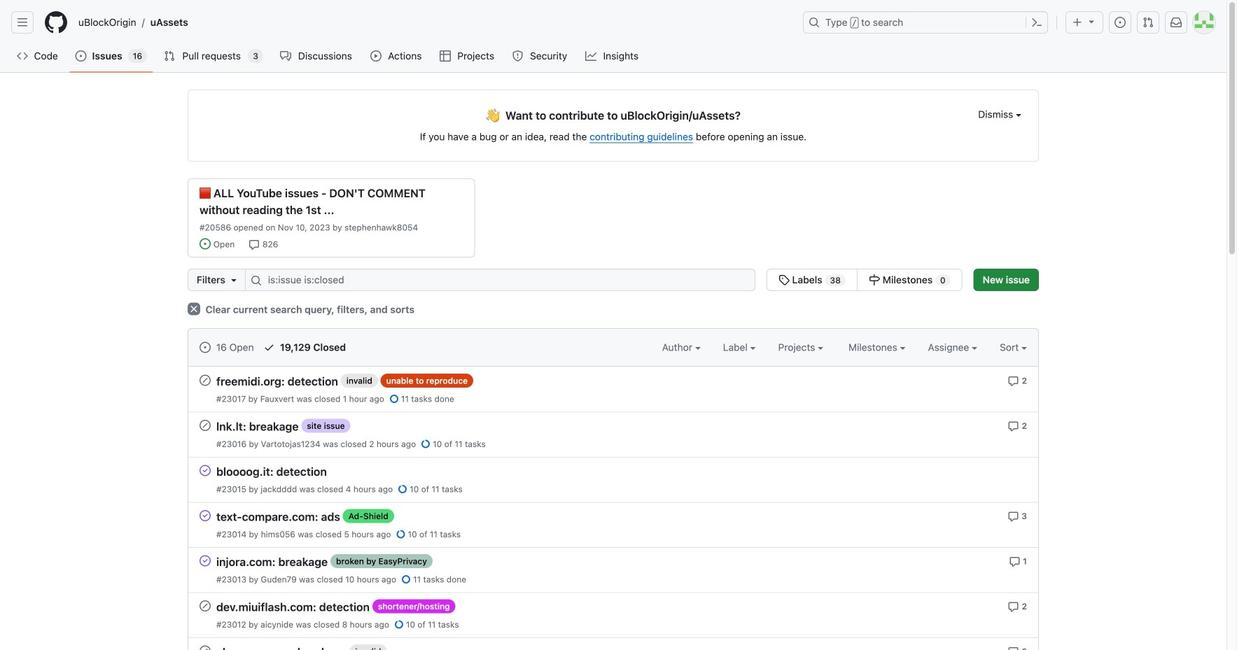 Task type: locate. For each thing, give the bounding box(es) containing it.
2 horizontal spatial issue opened image
[[1115, 17, 1126, 28]]

2 vertical spatial closed issue image
[[200, 556, 211, 567]]

git pull request image
[[164, 50, 175, 62]]

0 vertical spatial closed issue element
[[200, 465, 211, 477]]

2 closed as not planned issue element from the top
[[200, 420, 211, 431]]

shield image
[[512, 50, 524, 62]]

closed issue element
[[200, 465, 211, 477], [200, 510, 211, 522], [200, 555, 211, 567]]

1 vertical spatial triangle down image
[[228, 275, 239, 286]]

issue opened image
[[200, 238, 211, 250]]

1 vertical spatial closed as not planned issue image
[[200, 646, 211, 651]]

triangle down image
[[1086, 16, 1097, 27], [228, 275, 239, 286]]

None search field
[[188, 269, 963, 291]]

1 vertical spatial closed issue image
[[200, 511, 211, 522]]

3 closed as not planned issue element from the top
[[200, 601, 211, 612]]

closed as not planned issue image
[[200, 375, 211, 386], [200, 420, 211, 431]]

4 closed as not planned issue element from the top
[[200, 646, 211, 651]]

1 vertical spatial issue opened image
[[75, 50, 86, 62]]

2 closed as not planned issue image from the top
[[200, 420, 211, 431]]

issue opened image right code icon on the left of page
[[75, 50, 86, 62]]

0 vertical spatial closed as not planned issue image
[[200, 601, 211, 612]]

closed as not planned issue image for third the closed as not planned issue 'element'
[[200, 601, 211, 612]]

3 closed issue image from the top
[[200, 556, 211, 567]]

1 closed as not planned issue image from the top
[[200, 375, 211, 386]]

issue opened image left git pull request icon
[[1115, 17, 1126, 28]]

triangle down image right plus icon
[[1086, 16, 1097, 27]]

0 vertical spatial issue opened image
[[1115, 17, 1126, 28]]

2 vertical spatial closed issue element
[[200, 555, 211, 567]]

closed as not planned issue image for 3rd the closed as not planned issue 'element' from the bottom
[[200, 420, 211, 431]]

2 closed as not planned issue image from the top
[[200, 646, 211, 651]]

comment discussion image
[[280, 50, 291, 62]]

issue opened image
[[1115, 17, 1126, 28], [75, 50, 86, 62], [200, 342, 211, 353]]

plus image
[[1072, 17, 1083, 28]]

comment image for closed as not planned issue image associated with 3rd the closed as not planned issue 'element' from the bottom
[[1008, 421, 1019, 432]]

issue element
[[767, 269, 963, 291]]

comment image for 3rd closed issue image from the top
[[1009, 557, 1021, 568]]

0 vertical spatial closed issue image
[[200, 465, 211, 477]]

closed issue image
[[200, 465, 211, 477], [200, 511, 211, 522], [200, 556, 211, 567]]

code image
[[17, 50, 28, 62]]

graph image
[[585, 50, 597, 62]]

table image
[[440, 50, 451, 62]]

closed as not planned issue element
[[200, 375, 211, 386], [200, 420, 211, 431], [200, 601, 211, 612], [200, 646, 211, 651]]

Search all issues text field
[[245, 269, 755, 291]]

comment image
[[249, 239, 260, 251], [1008, 376, 1019, 387], [1008, 421, 1019, 432], [1009, 557, 1021, 568], [1008, 602, 1019, 613], [1008, 647, 1019, 651]]

closed issue element for 3rd closed issue image from the top comment image
[[200, 555, 211, 567]]

x image
[[188, 303, 200, 315]]

tag image
[[779, 275, 790, 286]]

1 closed as not planned issue element from the top
[[200, 375, 211, 386]]

check image
[[264, 342, 275, 353]]

0 horizontal spatial issue opened image
[[75, 50, 86, 62]]

label image
[[750, 347, 756, 350]]

0 horizontal spatial triangle down image
[[228, 275, 239, 286]]

1 horizontal spatial issue opened image
[[200, 342, 211, 353]]

list
[[73, 11, 795, 34]]

command palette image
[[1032, 17, 1043, 28]]

0 vertical spatial closed as not planned issue image
[[200, 375, 211, 386]]

assignees image
[[972, 347, 978, 350]]

search image
[[251, 275, 262, 286]]

homepage image
[[45, 11, 67, 34]]

1 vertical spatial closed issue element
[[200, 510, 211, 522]]

triangle down image left search icon
[[228, 275, 239, 286]]

1 vertical spatial closed as not planned issue image
[[200, 420, 211, 431]]

1 closed as not planned issue image from the top
[[200, 601, 211, 612]]

issue opened image down "x" image on the left top of page
[[200, 342, 211, 353]]

3 closed issue element from the top
[[200, 555, 211, 567]]

notifications image
[[1171, 17, 1182, 28]]

author image
[[695, 347, 701, 350]]

0 vertical spatial triangle down image
[[1086, 16, 1097, 27]]

1 closed issue image from the top
[[200, 465, 211, 477]]

2 closed issue image from the top
[[200, 511, 211, 522]]

closed as not planned issue image
[[200, 601, 211, 612], [200, 646, 211, 651]]

2 closed issue element from the top
[[200, 510, 211, 522]]

closed as not planned issue image for 1st the closed as not planned issue 'element'
[[200, 375, 211, 386]]



Task type: describe. For each thing, give the bounding box(es) containing it.
1 horizontal spatial triangle down image
[[1086, 16, 1097, 27]]

git pull request image
[[1143, 17, 1154, 28]]

milestone image
[[869, 275, 880, 286]]

comment image for closed as not planned issue icon corresponding to third the closed as not planned issue 'element'
[[1008, 602, 1019, 613]]

play image
[[370, 50, 382, 62]]

comment image for closed as not planned issue image associated with 1st the closed as not planned issue 'element'
[[1008, 376, 1019, 387]]

Issues search field
[[245, 269, 755, 291]]

comment image
[[1008, 511, 1019, 523]]

issue opened image for git pull request image
[[75, 50, 86, 62]]

closed issue element for comment icon
[[200, 510, 211, 522]]

issue opened image for git pull request icon
[[1115, 17, 1126, 28]]

2 vertical spatial issue opened image
[[200, 342, 211, 353]]

1 closed issue element from the top
[[200, 465, 211, 477]]

closed as not planned issue image for 1st the closed as not planned issue 'element' from the bottom of the page
[[200, 646, 211, 651]]



Task type: vqa. For each thing, say whether or not it's contained in the screenshot.
you to the top
no



